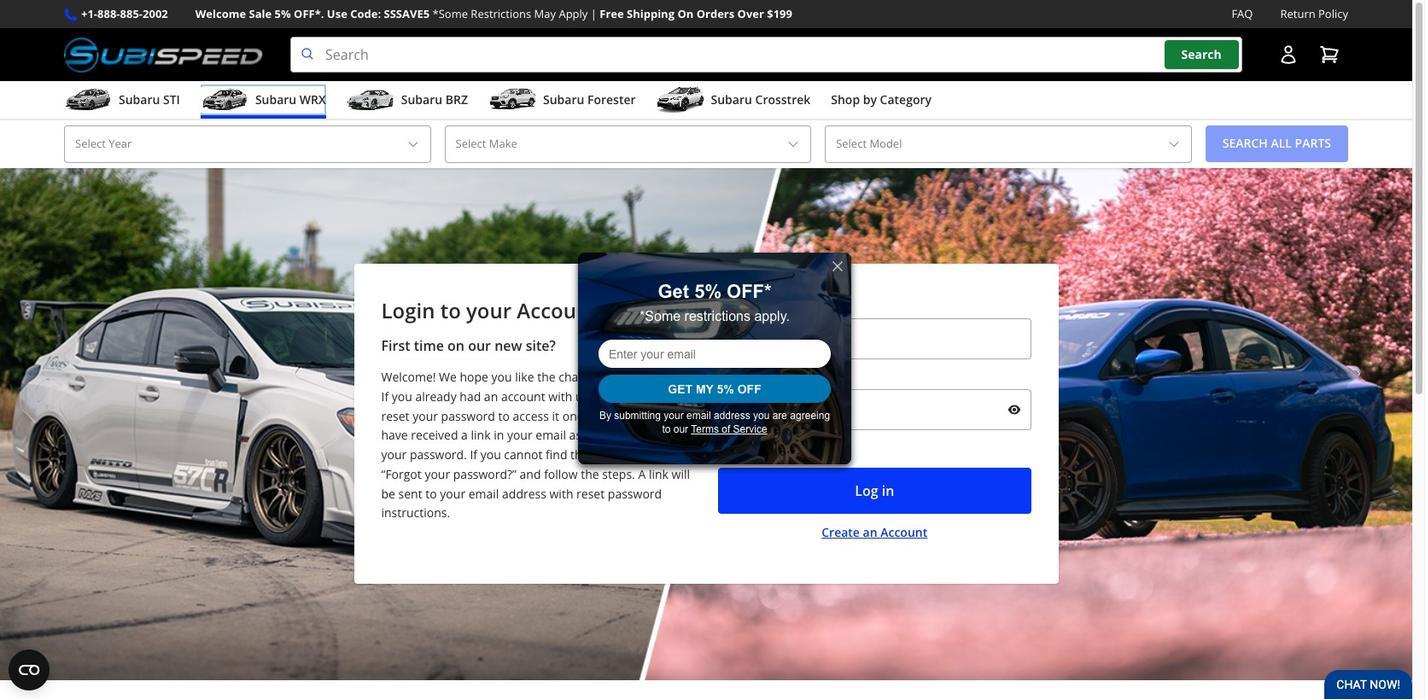 Task type: locate. For each thing, give the bounding box(es) containing it.
+1-888-885-2002 link
[[81, 5, 168, 23]]

with up it
[[549, 389, 573, 405]]

you left like
[[492, 369, 512, 385]]

you down again.
[[608, 427, 629, 444]]

if up password?"
[[470, 447, 478, 463]]

0 vertical spatial account
[[517, 296, 598, 325]]

crosstrek
[[756, 92, 811, 108]]

subaru wrx
[[255, 92, 326, 108]]

your up our
[[466, 296, 512, 325]]

we've
[[608, 369, 639, 385]]

an right create
[[863, 525, 878, 541]]

1 horizontal spatial in
[[882, 482, 895, 501]]

reset up 'have'
[[381, 408, 410, 424]]

it
[[552, 408, 560, 424]]

1 horizontal spatial link
[[649, 466, 669, 483]]

time
[[414, 337, 444, 355]]

our
[[468, 337, 491, 355]]

if
[[381, 389, 389, 405], [470, 447, 478, 463]]

subaru left sti
[[119, 92, 160, 108]]

5 subaru from the left
[[711, 92, 753, 108]]

0 vertical spatial an
[[484, 389, 498, 405]]

a subaru wrx thumbnail image image
[[201, 87, 248, 113]]

us,
[[576, 389, 592, 405]]

on
[[678, 6, 694, 21]]

1 vertical spatial in
[[882, 482, 895, 501]]

may
[[654, 408, 677, 424]]

off*.
[[294, 6, 324, 21]]

made.
[[642, 369, 677, 385]]

a
[[638, 466, 646, 483]]

select year image
[[406, 137, 420, 151]]

1 vertical spatial account
[[881, 525, 928, 541]]

Select Year button
[[64, 126, 431, 163]]

"forgot
[[381, 466, 422, 483]]

$199
[[767, 6, 793, 21]]

you
[[492, 369, 512, 385], [392, 389, 412, 405], [608, 427, 629, 444], [481, 447, 501, 463]]

cannot
[[504, 447, 543, 463]]

Password password field
[[718, 390, 1032, 431]]

your inside forgot your password? log in
[[759, 441, 785, 457]]

sssave5
[[384, 6, 430, 21]]

open widget image
[[9, 650, 50, 691]]

0 horizontal spatial in
[[494, 427, 504, 444]]

in inside forgot your password? log in
[[882, 482, 895, 501]]

0 vertical spatial email
[[536, 427, 566, 444]]

to
[[441, 296, 461, 325], [658, 389, 669, 405], [498, 408, 510, 424], [632, 427, 643, 444], [426, 486, 437, 502]]

1 subaru from the left
[[119, 92, 160, 108]]

reset down may
[[646, 427, 675, 444]]

a subaru crosstrek thumbnail image image
[[657, 87, 704, 113]]

885-
[[120, 6, 143, 21]]

the down asking
[[571, 447, 589, 463]]

email down it
[[536, 427, 566, 444]]

to left access
[[498, 408, 510, 424]]

received
[[411, 427, 458, 444]]

with down follow
[[550, 486, 574, 502]]

your down password.
[[425, 466, 450, 483]]

email,
[[592, 447, 626, 463]]

category
[[880, 92, 932, 108]]

an right had
[[484, 389, 498, 405]]

the
[[537, 369, 556, 385], [571, 447, 589, 463], [581, 466, 599, 483]]

welcome!
[[381, 369, 436, 385]]

reset
[[381, 408, 410, 424], [646, 427, 675, 444], [577, 486, 605, 502]]

subispeed logo image
[[64, 37, 263, 73]]

to down you
[[632, 427, 643, 444]]

1 horizontal spatial account
[[881, 525, 928, 541]]

account
[[501, 389, 546, 405]]

once
[[563, 408, 590, 424]]

steps.
[[603, 466, 635, 483]]

the right like
[[537, 369, 556, 385]]

Select Model button
[[825, 126, 1192, 163]]

*some
[[433, 6, 468, 21]]

in
[[494, 427, 504, 444], [882, 482, 895, 501]]

4 subaru from the left
[[543, 92, 585, 108]]

a subaru brz thumbnail image image
[[347, 87, 394, 113]]

subaru left crosstrek
[[711, 92, 753, 108]]

shop by category button
[[831, 85, 932, 119]]

sale
[[249, 6, 272, 21]]

0 horizontal spatial an
[[484, 389, 498, 405]]

account down log in button
[[881, 525, 928, 541]]

3 subaru from the left
[[401, 92, 443, 108]]

brz
[[446, 92, 468, 108]]

account inside 'create an account' link
[[881, 525, 928, 541]]

1 vertical spatial link
[[649, 466, 669, 483]]

subaru left forester
[[543, 92, 585, 108]]

1 vertical spatial an
[[863, 525, 878, 541]]

|
[[591, 6, 597, 21]]

restrictions
[[471, 6, 532, 21]]

an
[[484, 389, 498, 405], [863, 525, 878, 541]]

password down a
[[608, 486, 662, 502]]

1 horizontal spatial if
[[470, 447, 478, 463]]

changes
[[559, 369, 605, 385]]

button image
[[1279, 45, 1299, 65]]

a subaru forester thumbnail image image
[[489, 87, 536, 113]]

2 subaru from the left
[[255, 92, 297, 108]]

new
[[495, 337, 522, 355]]

subaru for subaru brz
[[401, 92, 443, 108]]

email
[[536, 427, 566, 444], [469, 486, 499, 502]]

2 vertical spatial reset
[[577, 486, 605, 502]]

0 horizontal spatial if
[[381, 389, 389, 405]]

+1-
[[81, 6, 97, 21]]

1 vertical spatial with
[[550, 486, 574, 502]]

subaru left brz
[[401, 92, 443, 108]]

you down welcome! at the left bottom of the page
[[392, 389, 412, 405]]

if down welcome! at the left bottom of the page
[[381, 389, 389, 405]]

asking
[[569, 427, 605, 444]]

in right log
[[882, 482, 895, 501]]

site?
[[526, 337, 556, 355]]

1 horizontal spatial an
[[863, 525, 878, 541]]

subaru left wrx
[[255, 92, 297, 108]]

wrx
[[300, 92, 326, 108]]

address
[[502, 486, 547, 502]]

had
[[460, 389, 481, 405]]

create an account link
[[822, 525, 928, 542]]

an inside 'create an account' link
[[863, 525, 878, 541]]

subaru inside dropdown button
[[401, 92, 443, 108]]

your right forgot
[[759, 441, 785, 457]]

subaru inside "dropdown button"
[[255, 92, 297, 108]]

+1-888-885-2002
[[81, 6, 168, 21]]

shipping
[[627, 6, 675, 21]]

in right a
[[494, 427, 504, 444]]

2 horizontal spatial reset
[[646, 427, 675, 444]]

0 vertical spatial password
[[441, 408, 495, 424]]

hope
[[460, 369, 489, 385]]

be
[[381, 486, 395, 502]]

account
[[517, 296, 598, 325], [881, 525, 928, 541]]

sent
[[399, 486, 423, 502]]

like
[[515, 369, 534, 385]]

password down had
[[441, 408, 495, 424]]

the down email,
[[581, 466, 599, 483]]

return policy
[[1281, 6, 1349, 21]]

follow
[[544, 466, 578, 483]]

with
[[549, 389, 573, 405], [550, 486, 574, 502]]

0 vertical spatial with
[[549, 389, 573, 405]]

simply
[[629, 447, 665, 463]]

welcome sale 5% off*. use code: sssave5 *some restrictions may apply | free shipping on orders over $199
[[195, 6, 793, 21]]

create
[[822, 525, 860, 541]]

0 vertical spatial link
[[471, 427, 491, 444]]

to up the on
[[441, 296, 461, 325]]

1 vertical spatial email
[[469, 486, 499, 502]]

email down password?"
[[469, 486, 499, 502]]

first
[[381, 337, 410, 355]]

0 vertical spatial in
[[494, 427, 504, 444]]

faq
[[1232, 6, 1254, 21]]

reset down steps.
[[577, 486, 605, 502]]

return
[[1281, 6, 1316, 21]]

forgot your password? log in
[[718, 441, 895, 501]]

0 horizontal spatial reset
[[381, 408, 410, 424]]

account up site?
[[517, 296, 598, 325]]

0 vertical spatial if
[[381, 389, 389, 405]]

to up may
[[658, 389, 669, 405]]

faq link
[[1232, 5, 1254, 23]]

1 vertical spatial password
[[608, 486, 662, 502]]

toggle password visibility image
[[1008, 403, 1021, 417]]

link
[[471, 427, 491, 444], [649, 466, 669, 483]]



Task type: describe. For each thing, give the bounding box(es) containing it.
orders
[[697, 6, 735, 21]]

1 vertical spatial if
[[470, 447, 478, 463]]

shop by category
[[831, 92, 932, 108]]

your up cannot
[[507, 427, 533, 444]]

your down 'have'
[[381, 447, 407, 463]]

over
[[738, 6, 764, 21]]

subaru forester
[[543, 92, 636, 108]]

select make image
[[787, 137, 801, 151]]

subaru wrx button
[[201, 85, 326, 119]]

welcome! we hope you like the changes we've made. if you already had an account with us, you'll need to reset your password to access it once again. you may have received a link in your email asking you to reset your password. if you cannot find the email, simply click "forgot your password?" and follow the steps. a link will be sent to your email address with reset password instructions.
[[381, 369, 692, 521]]

Email Address text field
[[718, 318, 1032, 359]]

find
[[546, 447, 568, 463]]

forgot your password? link
[[718, 441, 1032, 458]]

2 vertical spatial the
[[581, 466, 599, 483]]

subaru sti
[[119, 92, 180, 108]]

log in button
[[718, 468, 1032, 515]]

instructions.
[[381, 505, 450, 521]]

search button
[[1165, 40, 1239, 69]]

forgot
[[718, 441, 756, 457]]

1 horizontal spatial reset
[[577, 486, 605, 502]]

may
[[534, 6, 556, 21]]

a
[[461, 427, 468, 444]]

we
[[439, 369, 457, 385]]

2002
[[143, 6, 168, 21]]

0 horizontal spatial password
[[441, 408, 495, 424]]

subaru sti button
[[64, 85, 180, 119]]

on
[[448, 337, 465, 355]]

address
[[753, 297, 800, 314]]

policy
[[1319, 6, 1349, 21]]

subaru for subaru crosstrek
[[711, 92, 753, 108]]

Select Make button
[[445, 126, 812, 163]]

in inside 'welcome! we hope you like the changes we've made. if you already had an account with us, you'll need to reset your password to access it once again. you may have received a link in your email asking you to reset your password. if you cannot find the email, simply click "forgot your password?" and follow the steps. a link will be sent to your email address with reset password instructions.'
[[494, 427, 504, 444]]

welcome
[[195, 6, 246, 21]]

0 horizontal spatial account
[[517, 296, 598, 325]]

your down password?"
[[440, 486, 466, 502]]

a subaru sti thumbnail image image
[[64, 87, 112, 113]]

you'll
[[595, 389, 624, 405]]

access
[[513, 408, 549, 424]]

email
[[718, 297, 750, 314]]

password.
[[410, 447, 467, 463]]

need
[[627, 389, 655, 405]]

forester
[[588, 92, 636, 108]]

0 horizontal spatial link
[[471, 427, 491, 444]]

sti
[[163, 92, 180, 108]]

select model image
[[1168, 137, 1181, 151]]

you up password?"
[[481, 447, 501, 463]]

to right sent
[[426, 486, 437, 502]]

by
[[863, 92, 877, 108]]

1 horizontal spatial password
[[608, 486, 662, 502]]

and
[[520, 466, 541, 483]]

use
[[327, 6, 348, 21]]

subaru for subaru forester
[[543, 92, 585, 108]]

search input field
[[291, 37, 1243, 73]]

click
[[668, 447, 692, 463]]

0 horizontal spatial email
[[469, 486, 499, 502]]

you
[[629, 408, 650, 424]]

subaru for subaru sti
[[119, 92, 160, 108]]

subaru brz button
[[347, 85, 468, 119]]

login
[[381, 296, 435, 325]]

apply
[[559, 6, 588, 21]]

0 vertical spatial reset
[[381, 408, 410, 424]]

password?"
[[453, 466, 517, 483]]

subaru forester button
[[489, 85, 636, 119]]

free
[[600, 6, 624, 21]]

first time on our new site?
[[381, 337, 556, 355]]

email address
[[718, 297, 800, 314]]

1 vertical spatial the
[[571, 447, 589, 463]]

return policy link
[[1281, 5, 1349, 23]]

your up received
[[413, 408, 438, 424]]

5%
[[275, 6, 291, 21]]

will
[[672, 466, 690, 483]]

create an account
[[822, 525, 928, 541]]

password?
[[789, 441, 850, 457]]

subaru crosstrek
[[711, 92, 811, 108]]

search
[[1182, 46, 1222, 63]]

again.
[[593, 408, 626, 424]]

password
[[718, 369, 774, 385]]

subaru brz
[[401, 92, 468, 108]]

subaru for subaru wrx
[[255, 92, 297, 108]]

1 vertical spatial reset
[[646, 427, 675, 444]]

888-
[[97, 6, 120, 21]]

0 vertical spatial the
[[537, 369, 556, 385]]

log
[[855, 482, 879, 501]]

an inside 'welcome! we hope you like the changes we've made. if you already had an account with us, you'll need to reset your password to access it once again. you may have received a link in your email asking you to reset your password. if you cannot find the email, simply click "forgot your password?" and follow the steps. a link will be sent to your email address with reset password instructions.'
[[484, 389, 498, 405]]

a collage of action shots of vehicles image
[[0, 168, 1413, 680]]

1 horizontal spatial email
[[536, 427, 566, 444]]

have
[[381, 427, 408, 444]]

already
[[416, 389, 457, 405]]



Task type: vqa. For each thing, say whether or not it's contained in the screenshot.
the TI
no



